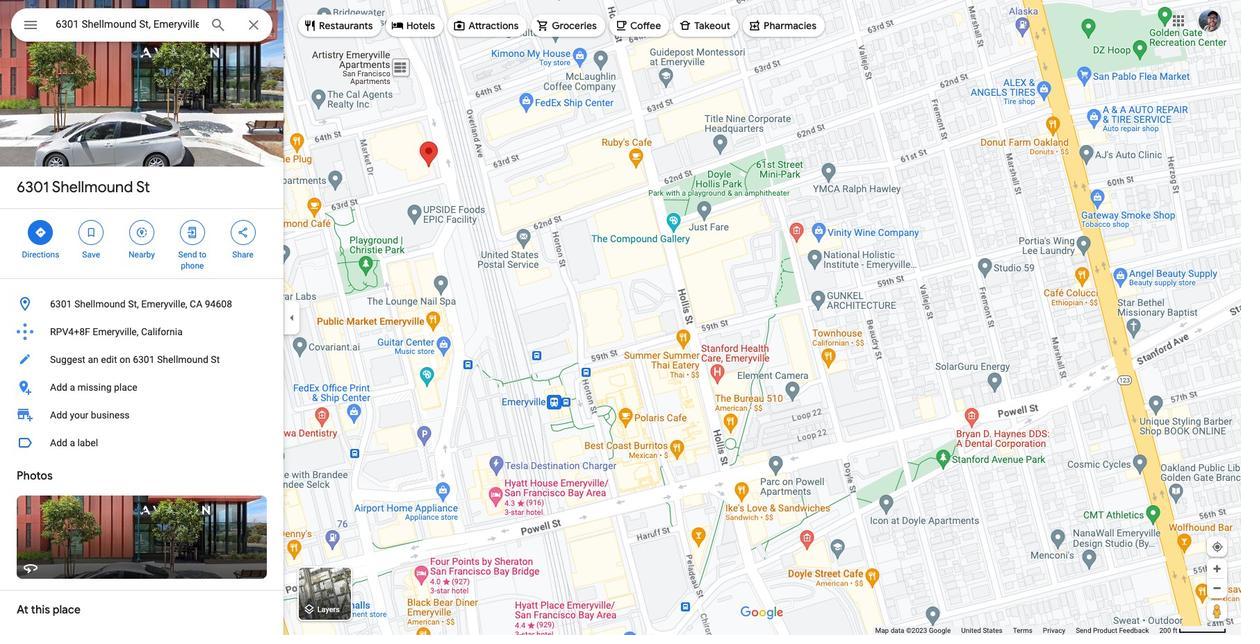 Task type: describe. For each thing, give the bounding box(es) containing it.
rpv4+8f emeryville, california
[[50, 327, 183, 338]]

send to phone
[[178, 250, 206, 271]]

1 vertical spatial place
[[53, 604, 80, 618]]

a for label
[[70, 438, 75, 449]]

missing
[[77, 382, 112, 393]]

label
[[77, 438, 98, 449]]

layers
[[317, 606, 340, 615]]

privacy
[[1043, 627, 1065, 635]]

hotels
[[406, 19, 435, 32]]

place inside button
[[114, 382, 137, 393]]

phone
[[181, 261, 204, 271]]


[[22, 15, 39, 35]]


[[135, 225, 148, 240]]

feedback
[[1119, 627, 1149, 635]]

6301 for 6301 shellmound st
[[17, 178, 49, 197]]


[[186, 225, 199, 240]]

hotels button
[[385, 9, 443, 42]]

united states button
[[961, 627, 1003, 636]]

on
[[119, 354, 130, 366]]

product
[[1093, 627, 1117, 635]]

2 vertical spatial shellmound
[[157, 354, 208, 366]]

shellmound for st
[[52, 178, 133, 197]]

photos
[[17, 470, 53, 484]]

200
[[1159, 627, 1171, 635]]

add for add a label
[[50, 438, 67, 449]]

add your business
[[50, 410, 130, 421]]

restaurants button
[[298, 9, 381, 42]]

add a missing place button
[[0, 374, 284, 402]]

add a missing place
[[50, 382, 137, 393]]

attractions
[[468, 19, 519, 32]]

ft
[[1173, 627, 1177, 635]]

6301 shellmound st, emeryville, ca 94608
[[50, 299, 232, 310]]

data
[[891, 627, 904, 635]]


[[237, 225, 249, 240]]

states
[[983, 627, 1003, 635]]

add a label
[[50, 438, 98, 449]]

6301 shellmound st
[[17, 178, 150, 197]]

send product feedback
[[1076, 627, 1149, 635]]

show your location image
[[1211, 541, 1224, 554]]

terms
[[1013, 627, 1032, 635]]

pharmacies
[[764, 19, 817, 32]]

none field inside 6301 shellmound st, emeryville, ca 94608 field
[[56, 16, 199, 33]]

a for missing
[[70, 382, 75, 393]]

united
[[961, 627, 981, 635]]

0 horizontal spatial emeryville,
[[93, 327, 139, 338]]


[[85, 225, 97, 240]]

restaurants
[[319, 19, 373, 32]]

collapse side panel image
[[284, 310, 299, 326]]

6301 Shellmound St, Emeryville, CA 94608 field
[[11, 8, 272, 42]]

attractions button
[[448, 9, 527, 42]]

this
[[31, 604, 50, 618]]

send for send product feedback
[[1076, 627, 1091, 635]]

ca
[[190, 299, 202, 310]]

nearby
[[129, 250, 155, 260]]

directions
[[22, 250, 59, 260]]



Task type: locate. For each thing, give the bounding box(es) containing it.
0 horizontal spatial 6301
[[17, 178, 49, 197]]

1 horizontal spatial emeryville,
[[141, 299, 187, 310]]

google account: cj baylor  
(christian.baylor@adept.ai) image
[[1199, 9, 1221, 32]]

add for add a missing place
[[50, 382, 67, 393]]

send inside send to phone
[[178, 250, 197, 260]]

google
[[929, 627, 951, 635]]

california
[[141, 327, 183, 338]]

edit
[[101, 354, 117, 366]]

to
[[199, 250, 206, 260]]

takeout button
[[673, 9, 739, 42]]

a
[[70, 382, 75, 393], [70, 438, 75, 449]]

0 horizontal spatial st
[[136, 178, 150, 197]]

an
[[88, 354, 98, 366]]

6301 shellmound st main content
[[0, 0, 284, 636]]

add for add your business
[[50, 410, 67, 421]]

2 horizontal spatial 6301
[[133, 354, 155, 366]]

footer containing map data ©2023 google
[[875, 627, 1159, 636]]

send inside button
[[1076, 627, 1091, 635]]

6301
[[17, 178, 49, 197], [50, 299, 72, 310], [133, 354, 155, 366]]

6301 up 
[[17, 178, 49, 197]]

1 a from the top
[[70, 382, 75, 393]]

emeryville,
[[141, 299, 187, 310], [93, 327, 139, 338]]

 button
[[11, 8, 50, 44]]

rpv4+8f
[[50, 327, 90, 338]]

None field
[[56, 16, 199, 33]]

place
[[114, 382, 137, 393], [53, 604, 80, 618]]

st up 
[[136, 178, 150, 197]]

share
[[232, 250, 254, 260]]

coffee
[[630, 19, 661, 32]]

save
[[82, 250, 100, 260]]

0 vertical spatial send
[[178, 250, 197, 260]]

zoom out image
[[1212, 584, 1222, 594]]

st,
[[128, 299, 139, 310]]

pharmacies button
[[743, 9, 825, 42]]

2 vertical spatial 6301
[[133, 354, 155, 366]]

groceries button
[[531, 9, 605, 42]]

business
[[91, 410, 130, 421]]


[[34, 225, 47, 240]]

1 vertical spatial add
[[50, 410, 67, 421]]

0 vertical spatial a
[[70, 382, 75, 393]]

rpv4+8f emeryville, california button
[[0, 318, 284, 346]]

actions for 6301 shellmound st region
[[0, 209, 284, 279]]

1 vertical spatial a
[[70, 438, 75, 449]]

send left product
[[1076, 627, 1091, 635]]

add left label
[[50, 438, 67, 449]]

1 horizontal spatial send
[[1076, 627, 1091, 635]]

add your business link
[[0, 402, 284, 429]]

2 vertical spatial add
[[50, 438, 67, 449]]

google maps element
[[0, 0, 1241, 636]]

a left missing
[[70, 382, 75, 393]]

200 ft
[[1159, 627, 1177, 635]]

st
[[136, 178, 150, 197], [211, 354, 220, 366]]

emeryville, up edit
[[93, 327, 139, 338]]

1 vertical spatial st
[[211, 354, 220, 366]]

send for send to phone
[[178, 250, 197, 260]]

terms button
[[1013, 627, 1032, 636]]

0 vertical spatial emeryville,
[[141, 299, 187, 310]]

privacy button
[[1043, 627, 1065, 636]]

suggest an edit on 6301 shellmound st
[[50, 354, 220, 366]]

1 horizontal spatial 6301
[[50, 299, 72, 310]]

shellmound down "california"
[[157, 354, 208, 366]]

a left label
[[70, 438, 75, 449]]

94608
[[205, 299, 232, 310]]

 search field
[[11, 8, 272, 44]]

0 horizontal spatial place
[[53, 604, 80, 618]]

shellmound up rpv4+8f emeryville, california
[[74, 299, 126, 310]]

zoom in image
[[1212, 564, 1222, 575]]

place down 'on' on the bottom left of page
[[114, 382, 137, 393]]

takeout
[[694, 19, 730, 32]]

coffee button
[[609, 9, 669, 42]]

send product feedback button
[[1076, 627, 1149, 636]]

0 vertical spatial add
[[50, 382, 67, 393]]

0 vertical spatial st
[[136, 178, 150, 197]]

©2023
[[906, 627, 927, 635]]

0 vertical spatial 6301
[[17, 178, 49, 197]]

1 vertical spatial send
[[1076, 627, 1091, 635]]

st down 94608
[[211, 354, 220, 366]]

1 vertical spatial 6301
[[50, 299, 72, 310]]

0 horizontal spatial send
[[178, 250, 197, 260]]

1 add from the top
[[50, 382, 67, 393]]

add down suggest
[[50, 382, 67, 393]]

your
[[70, 410, 88, 421]]

send
[[178, 250, 197, 260], [1076, 627, 1091, 635]]

add left your
[[50, 410, 67, 421]]

1 vertical spatial emeryville,
[[93, 327, 139, 338]]

add
[[50, 382, 67, 393], [50, 410, 67, 421], [50, 438, 67, 449]]

2 add from the top
[[50, 410, 67, 421]]

shellmound up 
[[52, 178, 133, 197]]

suggest an edit on 6301 shellmound st button
[[0, 346, 284, 374]]

suggest
[[50, 354, 85, 366]]

show street view coverage image
[[1207, 601, 1227, 622]]

2 a from the top
[[70, 438, 75, 449]]

shellmound
[[52, 178, 133, 197], [74, 299, 126, 310], [157, 354, 208, 366]]

0 vertical spatial shellmound
[[52, 178, 133, 197]]

map
[[875, 627, 889, 635]]

footer inside google maps element
[[875, 627, 1159, 636]]

6301 up rpv4+8f
[[50, 299, 72, 310]]

0 vertical spatial place
[[114, 382, 137, 393]]

send up phone
[[178, 250, 197, 260]]

footer
[[875, 627, 1159, 636]]

6301 right 'on' on the bottom left of page
[[133, 354, 155, 366]]

at
[[17, 604, 28, 618]]

add a label button
[[0, 429, 284, 457]]

6301 for 6301 shellmound st, emeryville, ca 94608
[[50, 299, 72, 310]]

emeryville, up "california"
[[141, 299, 187, 310]]

1 horizontal spatial st
[[211, 354, 220, 366]]

1 vertical spatial shellmound
[[74, 299, 126, 310]]

1 horizontal spatial place
[[114, 382, 137, 393]]

shellmound for st,
[[74, 299, 126, 310]]

groceries
[[552, 19, 597, 32]]

place right this
[[53, 604, 80, 618]]

6301 shellmound st, emeryville, ca 94608 button
[[0, 290, 284, 318]]

3 add from the top
[[50, 438, 67, 449]]

st inside suggest an edit on 6301 shellmound st button
[[211, 354, 220, 366]]

united states
[[961, 627, 1003, 635]]

map data ©2023 google
[[875, 627, 951, 635]]

at this place
[[17, 604, 80, 618]]

200 ft button
[[1159, 627, 1226, 635]]



Task type: vqa. For each thing, say whether or not it's contained in the screenshot.
the Dec in Denver Dec 2 – 9 "Mile High City" with museums & stadiums
no



